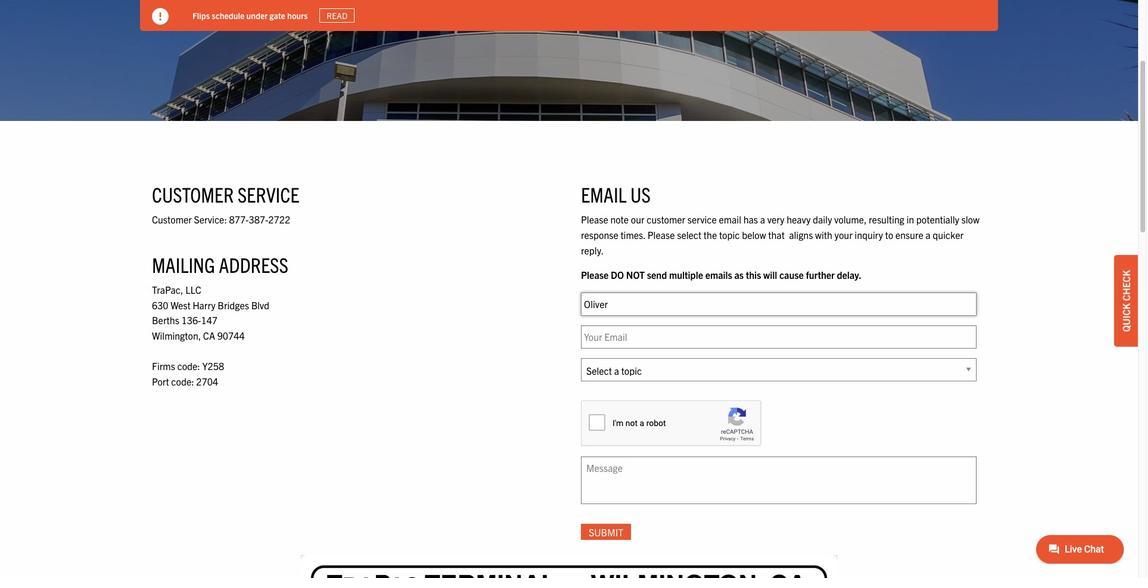 Task type: describe. For each thing, give the bounding box(es) containing it.
select
[[677, 229, 702, 241]]

main content containing customer service
[[140, 156, 998, 578]]

volume,
[[834, 214, 867, 225]]

with
[[815, 229, 832, 241]]

trapac,
[[152, 284, 183, 296]]

service
[[688, 214, 717, 225]]

as
[[734, 269, 744, 281]]

cause
[[779, 269, 804, 281]]

email us
[[581, 181, 651, 207]]

flips schedule under gate hours
[[192, 10, 308, 21]]

387-
[[249, 214, 268, 225]]

address
[[219, 251, 288, 277]]

ensure
[[896, 229, 923, 241]]

heavy
[[787, 214, 811, 225]]

customer for customer service
[[152, 181, 234, 207]]

email
[[719, 214, 741, 225]]

flips
[[192, 10, 210, 21]]

mailing address
[[152, 251, 288, 277]]

very
[[767, 214, 785, 225]]

please for not
[[581, 269, 609, 281]]

firms code:  y258 port code:  2704
[[152, 360, 224, 387]]

gate
[[270, 10, 285, 21]]

read
[[327, 10, 348, 21]]

2704
[[196, 375, 218, 387]]

will
[[763, 269, 777, 281]]

1 vertical spatial please
[[648, 229, 675, 241]]

hours
[[287, 10, 308, 21]]

0 vertical spatial code:
[[177, 360, 200, 372]]

0 vertical spatial a
[[760, 214, 765, 225]]

bridges
[[218, 299, 249, 311]]

customer
[[647, 214, 685, 225]]

please note our customer service email has a very heavy daily volume, resulting in potentially slow response times. please select the topic below that  aligns with your inquiry to ensure a quicker reply.
[[581, 214, 980, 256]]

quick check link
[[1114, 255, 1138, 347]]

147
[[201, 314, 218, 326]]

ca
[[203, 330, 215, 341]]

topic
[[719, 229, 740, 241]]

1 vertical spatial code:
[[171, 375, 194, 387]]

Your Name text field
[[581, 292, 977, 316]]

note
[[610, 214, 629, 225]]

west
[[171, 299, 190, 311]]

inquiry
[[855, 229, 883, 241]]

877-
[[229, 214, 249, 225]]

has
[[743, 214, 758, 225]]

below
[[742, 229, 766, 241]]

us
[[630, 181, 651, 207]]

llc
[[185, 284, 201, 296]]

to
[[885, 229, 893, 241]]

under
[[246, 10, 268, 21]]

1 vertical spatial a
[[926, 229, 931, 241]]

90744
[[217, 330, 245, 341]]

send
[[647, 269, 667, 281]]

in
[[907, 214, 914, 225]]

times.
[[621, 229, 645, 241]]

slow
[[962, 214, 980, 225]]

email
[[581, 181, 627, 207]]



Task type: vqa. For each thing, say whether or not it's contained in the screenshot.
In on the right top
yes



Task type: locate. For each thing, give the bounding box(es) containing it.
a
[[760, 214, 765, 225], [926, 229, 931, 241]]

the
[[704, 229, 717, 241]]

read link
[[320, 8, 354, 23]]

1 horizontal spatial a
[[926, 229, 931, 241]]

None submit
[[581, 524, 631, 540]]

check
[[1120, 270, 1132, 301]]

Message text field
[[581, 456, 977, 504]]

0 vertical spatial customer
[[152, 181, 234, 207]]

please left do
[[581, 269, 609, 281]]

service
[[238, 181, 299, 207]]

potentially
[[916, 214, 959, 225]]

2722
[[268, 214, 290, 225]]

your
[[835, 229, 853, 241]]

that
[[768, 229, 785, 241]]

0 vertical spatial please
[[581, 214, 608, 225]]

none submit inside main content
[[581, 524, 631, 540]]

main content
[[140, 156, 998, 578]]

schedule
[[212, 10, 245, 21]]

2 vertical spatial please
[[581, 269, 609, 281]]

136-
[[181, 314, 201, 326]]

quicker
[[933, 229, 964, 241]]

solid image
[[152, 8, 169, 25]]

customer service: 877-387-2722
[[152, 214, 290, 225]]

1 vertical spatial customer
[[152, 214, 192, 225]]

customer up service:
[[152, 181, 234, 207]]

resulting
[[869, 214, 904, 225]]

not
[[626, 269, 645, 281]]

mailing
[[152, 251, 215, 277]]

a right has
[[760, 214, 765, 225]]

code: up 2704
[[177, 360, 200, 372]]

quick check
[[1120, 270, 1132, 332]]

customer
[[152, 181, 234, 207], [152, 214, 192, 225]]

response
[[581, 229, 618, 241]]

harry
[[193, 299, 216, 311]]

service:
[[194, 214, 227, 225]]

1 customer from the top
[[152, 181, 234, 207]]

our
[[631, 214, 645, 225]]

0 horizontal spatial a
[[760, 214, 765, 225]]

daily
[[813, 214, 832, 225]]

please up response
[[581, 214, 608, 225]]

code: right port
[[171, 375, 194, 387]]

Your Email text field
[[581, 325, 977, 348]]

quick
[[1120, 303, 1132, 332]]

please down customer
[[648, 229, 675, 241]]

y258
[[202, 360, 224, 372]]

2 customer from the top
[[152, 214, 192, 225]]

reply.
[[581, 244, 604, 256]]

emails
[[705, 269, 732, 281]]

a down potentially
[[926, 229, 931, 241]]

blvd
[[251, 299, 269, 311]]

please for our
[[581, 214, 608, 225]]

delay.
[[837, 269, 862, 281]]

do
[[611, 269, 624, 281]]

multiple
[[669, 269, 703, 281]]

berths
[[152, 314, 179, 326]]

firms
[[152, 360, 175, 372]]

port
[[152, 375, 169, 387]]

customer for customer service: 877-387-2722
[[152, 214, 192, 225]]

please do not send multiple emails as this will cause further delay.
[[581, 269, 862, 281]]

trapac, llc 630 west harry bridges blvd berths 136-147 wilmington, ca 90744
[[152, 284, 269, 341]]

customer service
[[152, 181, 299, 207]]

this
[[746, 269, 761, 281]]

wilmington,
[[152, 330, 201, 341]]

630
[[152, 299, 168, 311]]

customer left service:
[[152, 214, 192, 225]]

please
[[581, 214, 608, 225], [648, 229, 675, 241], [581, 269, 609, 281]]

code:
[[177, 360, 200, 372], [171, 375, 194, 387]]

further
[[806, 269, 835, 281]]



